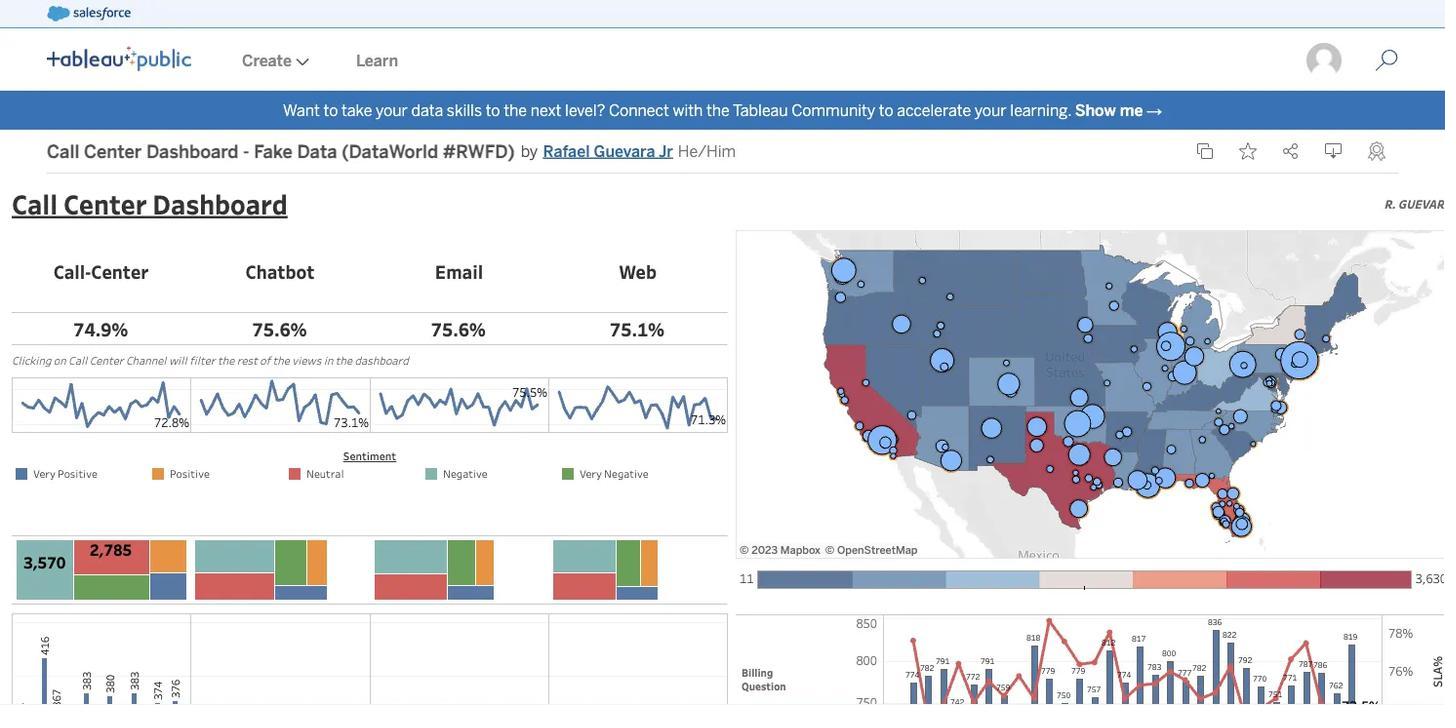 Task type: locate. For each thing, give the bounding box(es) containing it.
by
[[521, 142, 538, 161]]

0 horizontal spatial to
[[324, 101, 338, 120]]

center
[[84, 140, 142, 162]]

tableau
[[733, 101, 788, 120]]

to
[[324, 101, 338, 120], [486, 101, 500, 120], [879, 101, 894, 120]]

take
[[342, 101, 372, 120]]

to right skills at top left
[[486, 101, 500, 120]]

salesforce logo image
[[47, 6, 131, 21]]

create button
[[219, 30, 333, 91]]

accelerate
[[897, 101, 972, 120]]

1 the from the left
[[504, 101, 527, 120]]

go to search image
[[1352, 49, 1423, 72]]

1 horizontal spatial to
[[486, 101, 500, 120]]

(dataworld
[[342, 140, 439, 162]]

2 to from the left
[[486, 101, 500, 120]]

2 horizontal spatial to
[[879, 101, 894, 120]]

want
[[283, 101, 320, 120]]

rafael
[[543, 142, 590, 161]]

learning.
[[1011, 101, 1072, 120]]

your right take on the top of page
[[376, 101, 408, 120]]

0 horizontal spatial the
[[504, 101, 527, 120]]

the
[[504, 101, 527, 120], [707, 101, 730, 120]]

the left next
[[504, 101, 527, 120]]

2 the from the left
[[707, 101, 730, 120]]

show me link
[[1076, 101, 1144, 120]]

1 horizontal spatial the
[[707, 101, 730, 120]]

2 your from the left
[[975, 101, 1007, 120]]

learn link
[[333, 30, 422, 91]]

1 horizontal spatial your
[[975, 101, 1007, 120]]

jr
[[659, 142, 674, 161]]

your
[[376, 101, 408, 120], [975, 101, 1007, 120]]

create
[[242, 51, 292, 70]]

show
[[1076, 101, 1117, 120]]

0 horizontal spatial your
[[376, 101, 408, 120]]

logo image
[[47, 46, 191, 71]]

3 to from the left
[[879, 101, 894, 120]]

to left take on the top of page
[[324, 101, 338, 120]]

data
[[411, 101, 443, 120]]

the right with
[[707, 101, 730, 120]]

data
[[297, 140, 337, 162]]

favorite button image
[[1240, 143, 1258, 160]]

to left accelerate
[[879, 101, 894, 120]]

your left learning. at the right top
[[975, 101, 1007, 120]]

fake
[[254, 140, 293, 162]]

skills
[[447, 101, 482, 120]]

make a copy image
[[1197, 143, 1215, 160]]



Task type: vqa. For each thing, say whether or not it's contained in the screenshot.
Trending heading at the left of page
no



Task type: describe. For each thing, give the bounding box(es) containing it.
dashboard
[[146, 140, 239, 162]]

with
[[673, 101, 703, 120]]

want to take your data skills to the next level? connect with the tableau community to accelerate your learning. show me →
[[283, 101, 1163, 120]]

-
[[243, 140, 250, 162]]

community
[[792, 101, 876, 120]]

nominate for viz of the day image
[[1369, 142, 1386, 161]]

rafael guevara jr link
[[543, 140, 674, 163]]

connect
[[609, 101, 670, 120]]

call
[[47, 140, 79, 162]]

→
[[1147, 101, 1163, 120]]

learn
[[356, 51, 398, 70]]

#rwfd)
[[443, 140, 515, 162]]

tara.schultz image
[[1305, 41, 1344, 80]]

he/him
[[678, 142, 736, 161]]

me
[[1120, 101, 1144, 120]]

next
[[531, 101, 562, 120]]

guevara
[[594, 142, 656, 161]]

call center dashboard - fake data (dataworld #rwfd) by rafael guevara jr he/him
[[47, 140, 736, 162]]

1 to from the left
[[324, 101, 338, 120]]

1 your from the left
[[376, 101, 408, 120]]

level?
[[565, 101, 606, 120]]



